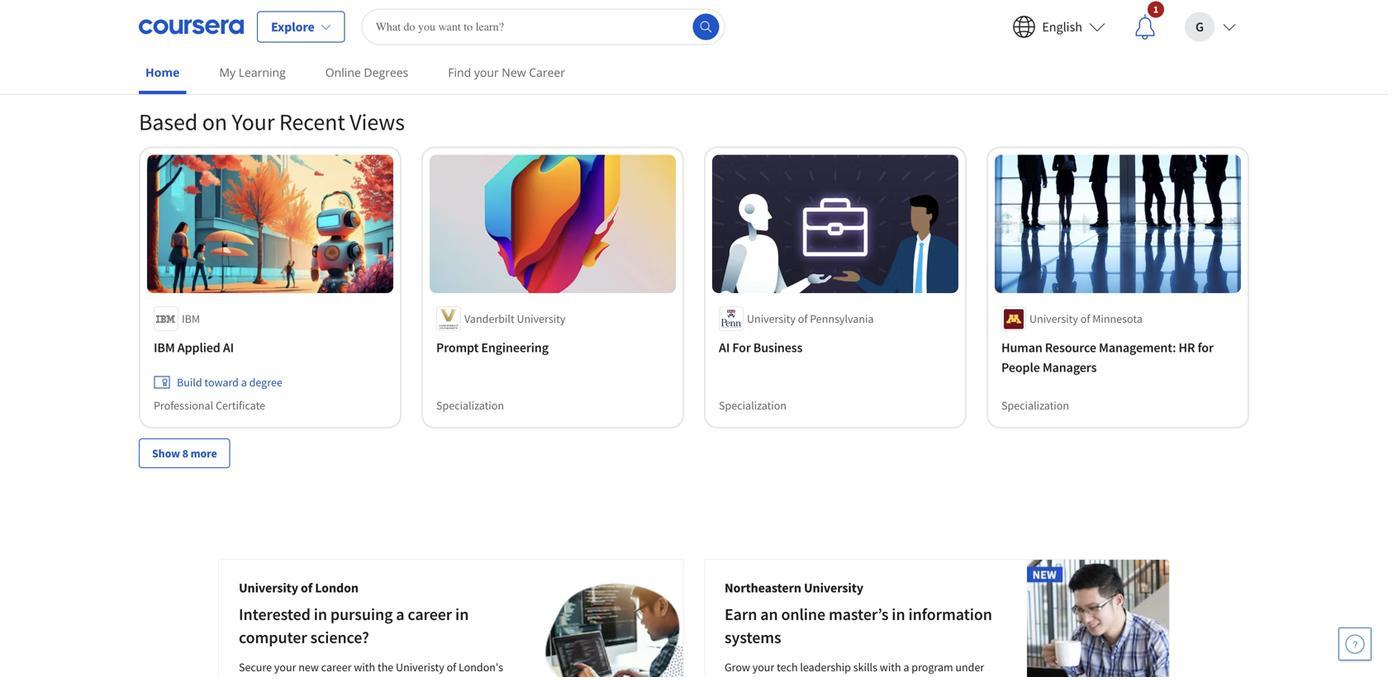 Task type: vqa. For each thing, say whether or not it's contained in the screenshot.


Task type: describe. For each thing, give the bounding box(es) containing it.
human resource management: hr for people managers link
[[1002, 338, 1235, 378]]

degrees
[[364, 64, 408, 80]]

g button
[[1172, 0, 1250, 53]]

hr
[[1179, 340, 1195, 356]]

in inside "secure your new career with the univeristy of london's bachelor's in computer science. applications open fo"
[[292, 677, 301, 678]]

with inside "secure your new career with the univeristy of london's bachelor's in computer science. applications open fo"
[[354, 660, 375, 675]]

ibm for ibm applied ai
[[154, 340, 175, 356]]

specialization for engineering
[[436, 398, 504, 413]]

g
[[1196, 19, 1204, 35]]

interested in pursuing a career in computer science? link
[[239, 605, 469, 648]]

prompt engineering link
[[436, 338, 669, 358]]

views
[[350, 107, 405, 136]]

degree
[[249, 375, 283, 390]]

engineering
[[481, 340, 549, 356]]

help center image
[[1345, 635, 1365, 655]]

resource
[[1045, 340, 1097, 356]]

ibm applied ai link
[[154, 338, 387, 358]]

professional
[[154, 398, 213, 413]]

career inside "secure your new career with the univeristy of london's bachelor's in computer science. applications open fo"
[[321, 660, 352, 675]]

of for university of minnesota
[[1081, 312, 1090, 326]]

in up "science?"
[[314, 605, 327, 625]]

english button
[[999, 0, 1119, 53]]

vanderbilt university
[[464, 312, 566, 326]]

toward
[[204, 375, 239, 390]]

explore button
[[257, 11, 345, 43]]

grow your tech leadership skills with a program under $24k
[[725, 660, 985, 678]]

master's
[[829, 605, 889, 625]]

business
[[754, 340, 803, 356]]

show for show 8 more button within based on your recent views collection element
[[152, 446, 180, 461]]

systems
[[725, 628, 781, 648]]

with inside grow your tech leadership skills with a program under $24k
[[880, 660, 901, 675]]

university of london interested in pursuing a career in computer science?
[[239, 580, 469, 648]]

new
[[299, 660, 319, 675]]

vanderbilt
[[464, 312, 515, 326]]

ai for business
[[719, 340, 803, 356]]

minnesota
[[1093, 312, 1143, 326]]

based
[[139, 107, 198, 136]]

university for university of pennsylvania
[[747, 312, 796, 326]]

of for university of london interested in pursuing a career in computer science?
[[301, 580, 312, 597]]

based on your recent views collection element
[[129, 80, 1260, 495]]

2 ai from the left
[[719, 340, 730, 356]]

find
[[448, 64, 471, 80]]

your for earn
[[753, 660, 775, 675]]

1 ai from the left
[[223, 340, 234, 356]]

$24k
[[725, 677, 748, 678]]

northeastern university earn an online master's in information systems
[[725, 580, 992, 648]]

a for computer
[[396, 605, 405, 625]]

specialization for resource
[[1002, 398, 1069, 413]]

leadership
[[800, 660, 851, 675]]

secure
[[239, 660, 272, 675]]

show 8 more inside popular in business collection element
[[152, 32, 217, 47]]

home
[[145, 64, 180, 80]]

1 button
[[1119, 0, 1172, 53]]

prompt engineering
[[436, 340, 549, 356]]

in up london's
[[455, 605, 469, 625]]

8 for show 8 more button inside popular in business collection element
[[182, 32, 188, 47]]

prompt
[[436, 340, 479, 356]]

online degrees
[[325, 64, 408, 80]]

an
[[761, 605, 778, 625]]

computer
[[303, 677, 352, 678]]

computer
[[239, 628, 307, 648]]

more for show 8 more button within based on your recent views collection element
[[191, 446, 217, 461]]

find your new career
[[448, 64, 565, 80]]

of for university of pennsylvania
[[798, 312, 808, 326]]

human resource management: hr for people managers
[[1002, 340, 1214, 376]]

university for university of minnesota
[[1030, 312, 1078, 326]]

skills
[[854, 660, 878, 675]]

popular in business collection element
[[129, 0, 1260, 80]]

recent
[[279, 107, 345, 136]]

bachelor's
[[239, 677, 290, 678]]

secure your new career with the univeristy of london's bachelor's in computer science. applications open fo
[[239, 660, 503, 678]]

univeristy
[[396, 660, 444, 675]]

on
[[202, 107, 227, 136]]

science?
[[310, 628, 369, 648]]

open
[[459, 677, 484, 678]]

human
[[1002, 340, 1043, 356]]



Task type: locate. For each thing, give the bounding box(es) containing it.
northeastern
[[725, 580, 802, 597]]

8 inside based on your recent views collection element
[[182, 446, 188, 461]]

ibm left applied
[[154, 340, 175, 356]]

a
[[241, 375, 247, 390], [396, 605, 405, 625], [904, 660, 910, 675]]

1
[[1154, 3, 1159, 16]]

career
[[529, 64, 565, 80]]

my learning link
[[213, 54, 292, 91]]

None search field
[[362, 9, 725, 45]]

2 horizontal spatial a
[[904, 660, 910, 675]]

your
[[232, 107, 275, 136]]

for
[[1198, 340, 1214, 356]]

build toward a degree
[[177, 375, 283, 390]]

in inside northeastern university earn an online master's in information systems
[[892, 605, 905, 625]]

in down new
[[292, 677, 301, 678]]

0 vertical spatial more
[[191, 32, 217, 47]]

more
[[191, 32, 217, 47], [191, 446, 217, 461]]

ai right applied
[[223, 340, 234, 356]]

ibm up ibm applied ai
[[182, 312, 200, 326]]

in
[[314, 605, 327, 625], [455, 605, 469, 625], [892, 605, 905, 625], [292, 677, 301, 678]]

specialization down prompt
[[436, 398, 504, 413]]

interested
[[239, 605, 311, 625]]

under
[[956, 660, 985, 675]]

managers
[[1043, 360, 1097, 376]]

0 vertical spatial show 8 more button
[[139, 24, 230, 54]]

8
[[182, 32, 188, 47], [182, 446, 188, 461]]

2 more from the top
[[191, 446, 217, 461]]

career up "computer"
[[321, 660, 352, 675]]

show 8 more button inside popular in business collection element
[[139, 24, 230, 54]]

0 vertical spatial show
[[152, 32, 180, 47]]

ai for business link
[[719, 338, 952, 358]]

professional certificate
[[154, 398, 265, 413]]

coursera image
[[139, 14, 244, 40]]

your inside grow your tech leadership skills with a program under $24k
[[753, 660, 775, 675]]

2 show from the top
[[152, 446, 180, 461]]

2 vertical spatial a
[[904, 660, 910, 675]]

show up home
[[152, 32, 180, 47]]

university of minnesota
[[1030, 312, 1143, 326]]

1 horizontal spatial your
[[474, 64, 499, 80]]

ai
[[223, 340, 234, 356], [719, 340, 730, 356]]

0 horizontal spatial ai
[[223, 340, 234, 356]]

2 horizontal spatial your
[[753, 660, 775, 675]]

university up interested
[[239, 580, 298, 597]]

find your new career link
[[442, 54, 572, 91]]

university up business
[[747, 312, 796, 326]]

show 8 more button
[[139, 24, 230, 54], [139, 439, 230, 469]]

home link
[[139, 54, 186, 94]]

information
[[909, 605, 992, 625]]

0 vertical spatial show 8 more
[[152, 32, 217, 47]]

2 8 from the top
[[182, 446, 188, 461]]

0 vertical spatial career
[[408, 605, 452, 625]]

your for london
[[274, 660, 296, 675]]

your
[[474, 64, 499, 80], [274, 660, 296, 675], [753, 660, 775, 675]]

1 8 from the top
[[182, 32, 188, 47]]

1 horizontal spatial a
[[396, 605, 405, 625]]

of left london
[[301, 580, 312, 597]]

the
[[378, 660, 394, 675]]

your left 'tech'
[[753, 660, 775, 675]]

3 specialization from the left
[[1002, 398, 1069, 413]]

online degrees link
[[319, 54, 415, 91]]

university inside university of london interested in pursuing a career in computer science?
[[239, 580, 298, 597]]

ibm
[[182, 312, 200, 326], [154, 340, 175, 356]]

university up resource
[[1030, 312, 1078, 326]]

based on your recent views
[[139, 107, 405, 136]]

show 8 more down professional
[[152, 446, 217, 461]]

university of pennsylvania
[[747, 312, 874, 326]]

1 vertical spatial show
[[152, 446, 180, 461]]

show
[[152, 32, 180, 47], [152, 446, 180, 461]]

learning
[[239, 64, 286, 80]]

build
[[177, 375, 202, 390]]

1 vertical spatial career
[[321, 660, 352, 675]]

1 show 8 more from the top
[[152, 32, 217, 47]]

with up science.
[[354, 660, 375, 675]]

my learning
[[219, 64, 286, 80]]

applications
[[397, 677, 457, 678]]

university up master's
[[804, 580, 864, 597]]

2 horizontal spatial specialization
[[1002, 398, 1069, 413]]

of up applications
[[447, 660, 456, 675]]

of left minnesota
[[1081, 312, 1090, 326]]

show 8 more button down professional
[[139, 439, 230, 469]]

0 vertical spatial a
[[241, 375, 247, 390]]

university inside northeastern university earn an online master's in information systems
[[804, 580, 864, 597]]

1 specialization from the left
[[436, 398, 504, 413]]

university
[[517, 312, 566, 326], [747, 312, 796, 326], [1030, 312, 1078, 326], [239, 580, 298, 597], [804, 580, 864, 597]]

2 with from the left
[[880, 660, 901, 675]]

specialization for for
[[719, 398, 787, 413]]

of up business
[[798, 312, 808, 326]]

1 more from the top
[[191, 32, 217, 47]]

a left degree
[[241, 375, 247, 390]]

people
[[1002, 360, 1040, 376]]

1 vertical spatial show 8 more
[[152, 446, 217, 461]]

1 vertical spatial a
[[396, 605, 405, 625]]

0 vertical spatial 8
[[182, 32, 188, 47]]

a inside grow your tech leadership skills with a program under $24k
[[904, 660, 910, 675]]

pennsylvania
[[810, 312, 874, 326]]

1 vertical spatial ibm
[[154, 340, 175, 356]]

online
[[325, 64, 361, 80]]

london's
[[459, 660, 503, 675]]

a right pursuing
[[396, 605, 405, 625]]

show for show 8 more button inside popular in business collection element
[[152, 32, 180, 47]]

new
[[502, 64, 526, 80]]

university up prompt engineering link
[[517, 312, 566, 326]]

of inside university of london interested in pursuing a career in computer science?
[[301, 580, 312, 597]]

ibm for ibm
[[182, 312, 200, 326]]

more inside based on your recent views collection element
[[191, 446, 217, 461]]

1 horizontal spatial with
[[880, 660, 901, 675]]

2 show 8 more button from the top
[[139, 439, 230, 469]]

your inside "secure your new career with the univeristy of london's bachelor's in computer science. applications open fo"
[[274, 660, 296, 675]]

1 show from the top
[[152, 32, 180, 47]]

career up univeristy
[[408, 605, 452, 625]]

1 vertical spatial 8
[[182, 446, 188, 461]]

1 horizontal spatial specialization
[[719, 398, 787, 413]]

more for show 8 more button inside popular in business collection element
[[191, 32, 217, 47]]

career
[[408, 605, 452, 625], [321, 660, 352, 675]]

specialization
[[436, 398, 504, 413], [719, 398, 787, 413], [1002, 398, 1069, 413]]

career inside university of london interested in pursuing a career in computer science?
[[408, 605, 452, 625]]

of inside "secure your new career with the univeristy of london's bachelor's in computer science. applications open fo"
[[447, 660, 456, 675]]

my
[[219, 64, 236, 80]]

show inside popular in business collection element
[[152, 32, 180, 47]]

8 inside popular in business collection element
[[182, 32, 188, 47]]

program
[[912, 660, 953, 675]]

earn an online master's in information systems link
[[725, 605, 992, 648]]

1 horizontal spatial ibm
[[182, 312, 200, 326]]

0 horizontal spatial your
[[274, 660, 296, 675]]

a for $24k
[[904, 660, 910, 675]]

management:
[[1099, 340, 1176, 356]]

ibm applied ai
[[154, 340, 234, 356]]

2 show 8 more from the top
[[152, 446, 217, 461]]

university for university of london interested in pursuing a career in computer science?
[[239, 580, 298, 597]]

english
[[1042, 19, 1083, 35]]

certificate
[[216, 398, 265, 413]]

show 8 more button inside based on your recent views collection element
[[139, 439, 230, 469]]

earn
[[725, 605, 757, 625]]

london
[[315, 580, 359, 597]]

ai left for
[[719, 340, 730, 356]]

8 up home link
[[182, 32, 188, 47]]

show 8 more up home
[[152, 32, 217, 47]]

0 horizontal spatial ibm
[[154, 340, 175, 356]]

explore
[[271, 19, 315, 35]]

with
[[354, 660, 375, 675], [880, 660, 901, 675]]

1 vertical spatial show 8 more button
[[139, 439, 230, 469]]

your up bachelor's
[[274, 660, 296, 675]]

2 specialization from the left
[[719, 398, 787, 413]]

1 with from the left
[[354, 660, 375, 675]]

0 horizontal spatial specialization
[[436, 398, 504, 413]]

show 8 more button up home
[[139, 24, 230, 54]]

more up my learning link
[[191, 32, 217, 47]]

applied
[[178, 340, 220, 356]]

What do you want to learn? text field
[[362, 9, 725, 45]]

science.
[[354, 677, 394, 678]]

for
[[733, 340, 751, 356]]

8 for show 8 more button within based on your recent views collection element
[[182, 446, 188, 461]]

show inside based on your recent views collection element
[[152, 446, 180, 461]]

specialization down people
[[1002, 398, 1069, 413]]

online
[[781, 605, 826, 625]]

a left program
[[904, 660, 910, 675]]

0 horizontal spatial with
[[354, 660, 375, 675]]

pursuing
[[330, 605, 393, 625]]

specialization down ai for business
[[719, 398, 787, 413]]

0 horizontal spatial career
[[321, 660, 352, 675]]

tech
[[777, 660, 798, 675]]

1 show 8 more button from the top
[[139, 24, 230, 54]]

1 horizontal spatial ai
[[719, 340, 730, 356]]

your right the find
[[474, 64, 499, 80]]

more inside popular in business collection element
[[191, 32, 217, 47]]

with right skills
[[880, 660, 901, 675]]

show 8 more inside based on your recent views collection element
[[152, 446, 217, 461]]

in right master's
[[892, 605, 905, 625]]

grow
[[725, 660, 750, 675]]

more down the professional certificate
[[191, 446, 217, 461]]

0 horizontal spatial a
[[241, 375, 247, 390]]

0 vertical spatial ibm
[[182, 312, 200, 326]]

a inside university of london interested in pursuing a career in computer science?
[[396, 605, 405, 625]]

8 down professional
[[182, 446, 188, 461]]

of
[[798, 312, 808, 326], [1081, 312, 1090, 326], [301, 580, 312, 597], [447, 660, 456, 675]]

1 horizontal spatial career
[[408, 605, 452, 625]]

show down professional
[[152, 446, 180, 461]]

1 vertical spatial more
[[191, 446, 217, 461]]



